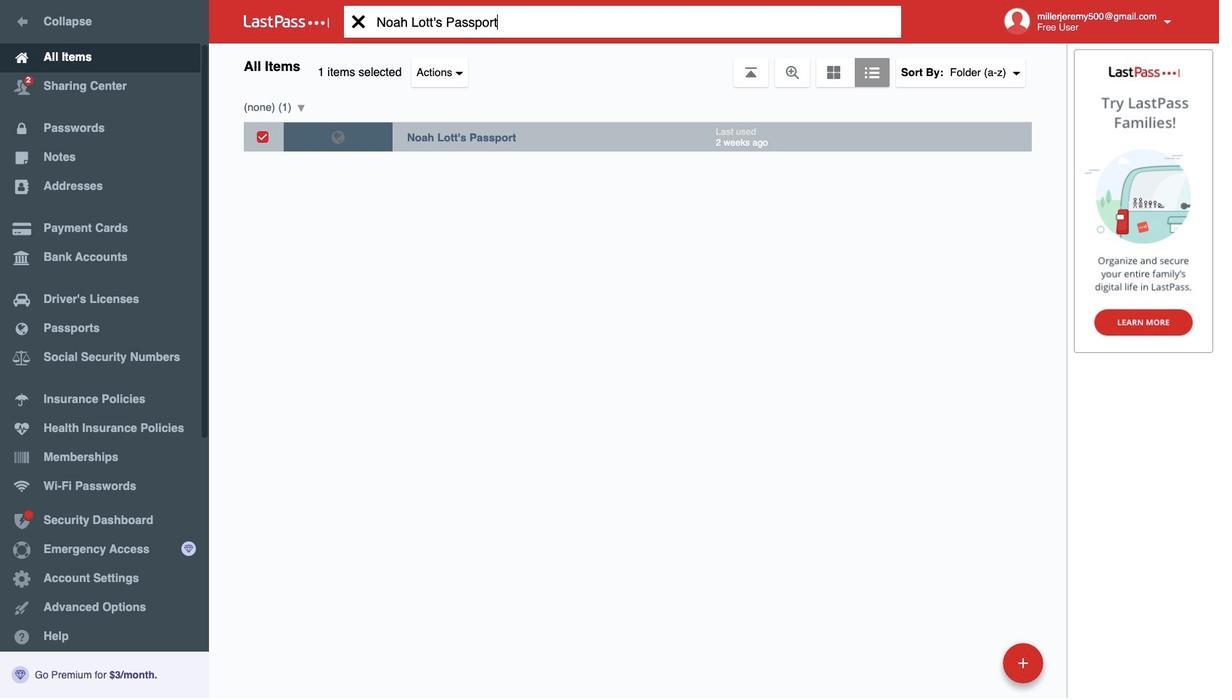 Task type: locate. For each thing, give the bounding box(es) containing it.
new item navigation
[[903, 639, 1052, 699]]

main navigation navigation
[[0, 0, 209, 699]]

clear search image
[[344, 6, 373, 38]]

new item element
[[903, 643, 1049, 684]]

search my vault text field
[[344, 6, 924, 38]]

Search search field
[[344, 6, 924, 38]]



Task type: describe. For each thing, give the bounding box(es) containing it.
vault options navigation
[[209, 44, 1067, 87]]

lastpass image
[[244, 15, 329, 28]]



Task type: vqa. For each thing, say whether or not it's contained in the screenshot.
CLEAR SEARCH image
yes



